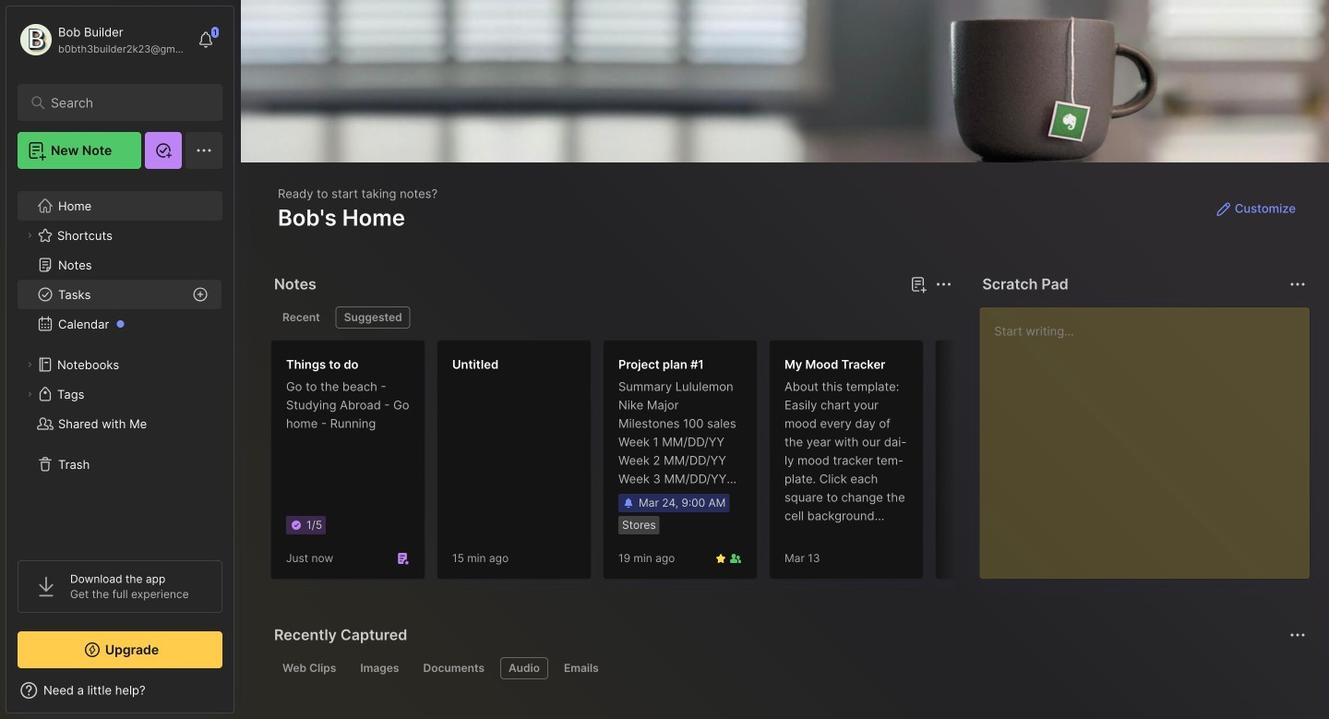 Task type: describe. For each thing, give the bounding box(es) containing it.
click to collapse image
[[233, 685, 247, 707]]

none search field inside 'main' element
[[51, 91, 198, 114]]

2 tab list from the top
[[274, 657, 1303, 679]]

main element
[[0, 0, 240, 719]]

1 more actions image from the left
[[933, 273, 955, 295]]

2 more actions field from the left
[[1285, 271, 1311, 297]]

1 more actions field from the left
[[931, 271, 957, 297]]



Task type: vqa. For each thing, say whether or not it's contained in the screenshot.
More actions Field to the right
yes



Task type: locate. For each thing, give the bounding box(es) containing it.
Start writing… text field
[[995, 307, 1309, 564]]

0 horizontal spatial more actions image
[[933, 273, 955, 295]]

row group
[[270, 340, 1101, 591]]

WHAT'S NEW field
[[6, 676, 234, 705]]

2 more actions image from the left
[[1287, 273, 1309, 295]]

tree
[[6, 180, 234, 544]]

1 horizontal spatial more actions image
[[1287, 273, 1309, 295]]

More actions field
[[931, 271, 957, 297], [1285, 271, 1311, 297]]

tab list
[[274, 306, 949, 329], [274, 657, 1303, 679]]

None search field
[[51, 91, 198, 114]]

0 vertical spatial tab list
[[274, 306, 949, 329]]

0 horizontal spatial more actions field
[[931, 271, 957, 297]]

expand tags image
[[24, 389, 35, 400]]

Search text field
[[51, 94, 198, 112]]

more actions image
[[933, 273, 955, 295], [1287, 273, 1309, 295]]

tree inside 'main' element
[[6, 180, 234, 544]]

1 vertical spatial tab list
[[274, 657, 1303, 679]]

expand notebooks image
[[24, 359, 35, 370]]

tab
[[274, 306, 328, 329], [336, 306, 411, 329], [274, 657, 345, 679], [352, 657, 408, 679], [415, 657, 493, 679], [500, 657, 548, 679], [556, 657, 607, 679]]

Account field
[[18, 21, 188, 58]]

1 horizontal spatial more actions field
[[1285, 271, 1311, 297]]

1 tab list from the top
[[274, 306, 949, 329]]



